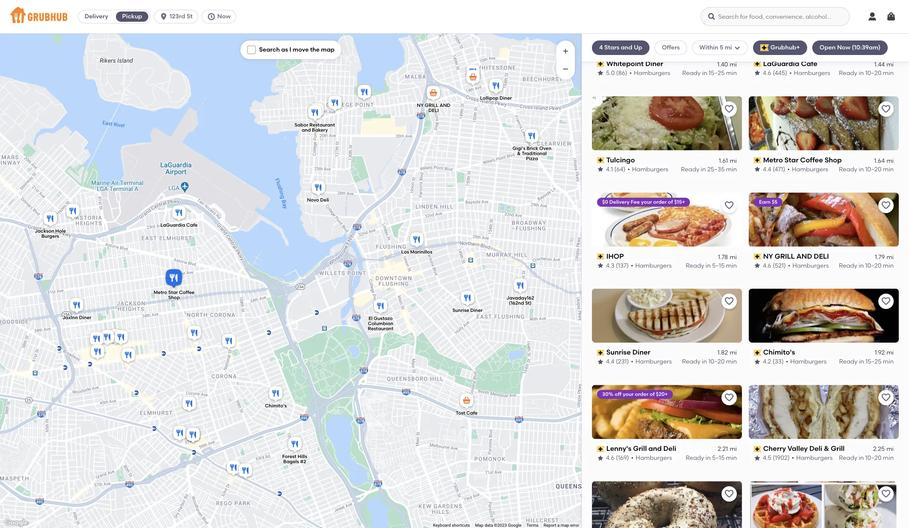 Task type: locate. For each thing, give the bounding box(es) containing it.
star icon image left the 4.4 (471) at the top right of the page
[[754, 166, 761, 173]]

0 vertical spatial shop
[[825, 156, 842, 164]]

1 vertical spatial sunrise
[[606, 348, 631, 357]]

your right off
[[623, 391, 634, 397]]

1 horizontal spatial shop
[[825, 156, 842, 164]]

cafe inside laguardia cafe jackson hole burgers
[[186, 222, 197, 228]]

0 vertical spatial your
[[641, 199, 652, 205]]

ready in 5–15 min
[[686, 262, 737, 269], [686, 454, 737, 462]]

1 vertical spatial delivery
[[609, 199, 630, 205]]

gigi's brick oven & traditional pizza
[[512, 146, 551, 161]]

el gustazo columbian restaurant image
[[372, 297, 389, 316]]

0 horizontal spatial metro star coffee shop
[[153, 289, 194, 300]]

subscription pass image for sunrise diner
[[597, 350, 605, 356]]

5–15 down 1.78
[[712, 262, 725, 269]]

hamburgers for metro star coffee shop
[[792, 166, 828, 173]]

• right (231)
[[631, 358, 634, 365]]

hamburgers right (137) in the right of the page
[[636, 262, 672, 269]]

star icon image left 4.6 (521)
[[754, 262, 761, 269]]

1 vertical spatial and
[[302, 127, 311, 133]]

mi right the 1.64
[[887, 157, 894, 164]]

lollipop diner image
[[487, 77, 505, 96]]

10–20 down 2.25 on the right
[[866, 454, 882, 462]]

subscription pass image
[[597, 61, 605, 67], [754, 61, 762, 67], [597, 157, 605, 163], [754, 254, 762, 260], [754, 350, 762, 356]]

& for grill
[[824, 445, 829, 453]]

emoji burger image
[[107, 328, 124, 346]]

svg image inside 123rd st button
[[159, 12, 168, 21]]

star icon image left 4.3
[[597, 262, 604, 269]]

1.82
[[718, 349, 728, 357]]

0 vertical spatial 4.6
[[763, 69, 771, 76]]

2.25
[[873, 446, 885, 453]]

valley
[[788, 445, 808, 453]]

grill down cherry valley deli & grill logo
[[831, 445, 845, 453]]

0 horizontal spatial shop
[[168, 295, 180, 300]]

hamburgers
[[634, 69, 670, 76], [794, 69, 830, 76], [632, 166, 669, 173], [792, 166, 828, 173], [636, 262, 672, 269], [793, 262, 829, 269], [636, 358, 672, 365], [791, 358, 827, 365], [636, 454, 672, 462], [796, 454, 833, 462]]

restaurant
[[309, 122, 335, 128], [368, 326, 393, 331]]

chimito's for chimito's
[[763, 348, 795, 357]]

hamburgers down laguardia cafe
[[794, 69, 830, 76]]

ready in 5–15 min down 2.21
[[686, 454, 737, 462]]

of
[[668, 199, 673, 205], [650, 391, 655, 397]]

of left $20+
[[650, 391, 655, 397]]

0 horizontal spatial &
[[517, 151, 521, 156]]

subscription pass image left the sunrise diner
[[597, 350, 605, 356]]

1 horizontal spatial grill
[[831, 445, 845, 453]]

order left $15+
[[653, 199, 667, 205]]

and inside sabor restaurant and bakery
[[302, 127, 311, 133]]

restaurant down mangu grill and restaurant icon
[[309, 122, 335, 128]]

tulcingo image
[[220, 332, 237, 351]]

star icon image for metro star coffee shop
[[754, 166, 761, 173]]

4.4 left (231)
[[606, 358, 614, 365]]

your right fee
[[641, 199, 652, 205]]

map region
[[0, 0, 622, 528]]

1 horizontal spatial order
[[653, 199, 667, 205]]

• hamburgers down whitepoint diner
[[630, 69, 670, 76]]

1 horizontal spatial your
[[641, 199, 652, 205]]

mi for tulcingo
[[730, 157, 737, 164]]

sunrise diner logo image
[[592, 289, 742, 343]]

• right (471)
[[788, 166, 790, 173]]

0 vertical spatial and
[[621, 44, 633, 51]]

4.4 for metro star coffee shop
[[763, 166, 771, 173]]

sunrise diner image
[[459, 289, 476, 308]]

1.79 mi
[[875, 253, 894, 260]]

1 horizontal spatial cafe
[[466, 410, 478, 416]]

• hamburgers right (137) in the right of the page
[[631, 262, 672, 269]]

metro
[[763, 156, 783, 164], [153, 289, 167, 295]]

• for laguardia cafe
[[790, 69, 792, 76]]

ready in 5–15 min down 1.78
[[686, 262, 737, 269]]

star icon image left 4.1
[[597, 166, 604, 173]]

• right '(86)'
[[630, 69, 632, 76]]

2 5–15 from the top
[[712, 454, 725, 462]]

min down 1.79 mi
[[883, 262, 894, 269]]

famous gold tim's deli & grill image
[[326, 94, 343, 113]]

javaday162 (162nd st) sunrise diner jaxinn diner
[[62, 295, 534, 320]]

hamburgers down the sunrise diner
[[636, 358, 672, 365]]

in for lenny's grill and deli
[[706, 454, 711, 462]]

whitepoint diner image
[[356, 83, 373, 102]]

• hamburgers down ny grill and deli
[[788, 262, 829, 269]]

ny up 4.6 (521)
[[763, 252, 773, 260]]

in for ihop
[[706, 262, 711, 269]]

mi right 2.25 on the right
[[887, 446, 894, 453]]

star icon image left 4.2
[[754, 359, 761, 365]]

coffee
[[800, 156, 823, 164], [179, 289, 194, 295]]

4.3
[[606, 262, 615, 269]]

star icon image for lenny's grill and deli
[[597, 455, 604, 462]]

hamburgers for chimito's
[[791, 358, 827, 365]]

star icon image for cherry valley deli & grill
[[754, 455, 761, 462]]

open
[[820, 44, 836, 51]]

10–20 for sunrise diner
[[709, 358, 725, 365]]

chimito's tost cafe
[[265, 403, 478, 416]]

mi for lenny's grill and deli
[[730, 446, 737, 453]]

0 horizontal spatial laguardia
[[160, 222, 185, 228]]

1 vertical spatial 4.4
[[606, 358, 614, 365]]

ready for ny grill and deli
[[839, 262, 858, 269]]

applebee's image
[[184, 426, 201, 445]]

•
[[630, 69, 632, 76], [790, 69, 792, 76], [628, 166, 630, 173], [788, 166, 790, 173], [631, 262, 633, 269], [788, 262, 791, 269], [631, 358, 634, 365], [786, 358, 788, 365], [631, 454, 634, 462], [792, 454, 794, 462]]

ny left ny grill and deli image
[[417, 102, 424, 108]]

star icon image for sunrise diner
[[597, 359, 604, 365]]

el
[[368, 316, 372, 321]]

1 horizontal spatial of
[[668, 199, 673, 205]]

30% off your order of $20+
[[602, 391, 668, 397]]

coffee up ihop icon in the bottom left of the page
[[179, 289, 194, 295]]

ready in 10–20 min for sunrise diner
[[682, 358, 737, 365]]

2 horizontal spatial and
[[649, 445, 662, 453]]

laguardia inside laguardia cafe jackson hole burgers
[[160, 222, 185, 228]]

save this restaurant image for laguardia cafe
[[881, 8, 891, 18]]

& left pizza
[[517, 151, 521, 156]]

now inside now button
[[217, 13, 231, 20]]

5–15 for ihop
[[712, 262, 725, 269]]

• hamburgers right (33)
[[786, 358, 827, 365]]

ready in 25–35 min
[[681, 166, 737, 173]]

mi right 1.44
[[887, 61, 894, 68]]

hamburgers for whitepoint diner
[[634, 69, 670, 76]]

hamburgers down "lenny's grill and deli"
[[636, 454, 672, 462]]

0 horizontal spatial star
[[168, 289, 178, 295]]

0 horizontal spatial deli
[[428, 108, 439, 113]]

main navigation navigation
[[0, 0, 909, 34]]

1 vertical spatial now
[[837, 44, 851, 51]]

grubhub+
[[771, 44, 800, 51]]

0 vertical spatial cafe
[[801, 60, 818, 68]]

deli right novo
[[320, 197, 329, 203]]

star icon image for ny grill and deli
[[754, 262, 761, 269]]

2 ready in 5–15 min from the top
[[686, 454, 737, 462]]

hamburgers right (33)
[[791, 358, 827, 365]]

ihop image
[[186, 324, 203, 343]]

min down 2.21 mi
[[726, 454, 737, 462]]

1 horizontal spatial 15–25
[[866, 358, 882, 365]]

0 vertical spatial star
[[785, 156, 799, 164]]

min down 1.64 mi
[[883, 166, 894, 173]]

1 ready in 5–15 min from the top
[[686, 262, 737, 269]]

1 vertical spatial ny
[[763, 252, 773, 260]]

diner
[[645, 60, 663, 68], [500, 95, 512, 101], [470, 308, 482, 313], [79, 315, 91, 320], [633, 348, 651, 357]]

0 vertical spatial ready in 5–15 min
[[686, 262, 737, 269]]

10–20 for laguardia cafe
[[866, 69, 882, 76]]

0 horizontal spatial cafe
[[186, 222, 197, 228]]

ready in 10–20 min down 1.79
[[839, 262, 894, 269]]

chimito's for chimito's tost cafe
[[265, 403, 287, 408]]

1 vertical spatial chimito's
[[265, 403, 287, 408]]

$0
[[602, 199, 608, 205]]

2 vertical spatial cafe
[[466, 410, 478, 416]]

tost cafe image
[[458, 392, 475, 411]]

& for traditional
[[517, 151, 521, 156]]

hamburgers for ihop
[[636, 262, 672, 269]]

map data ©2023 google
[[475, 523, 522, 528]]

mi right 2.21
[[730, 446, 737, 453]]

cafe bora bora image
[[237, 462, 254, 481]]

1.40 mi
[[717, 61, 737, 68]]

ready for chimito's
[[839, 358, 858, 365]]

1 horizontal spatial 4.4
[[763, 166, 771, 173]]

cafe
[[801, 60, 818, 68], [186, 222, 197, 228], [466, 410, 478, 416]]

25–35
[[708, 166, 725, 173]]

ready in 10–20 min for laguardia cafe
[[839, 69, 894, 76]]

subscription pass image for cherry valley deli & grill
[[754, 446, 762, 452]]

1 vertical spatial laguardia
[[160, 222, 185, 228]]

javaday162 (162nd st) logo image
[[592, 481, 742, 528]]

grill
[[425, 102, 438, 108], [775, 252, 795, 260]]

0 vertical spatial now
[[217, 13, 231, 20]]

save this restaurant image for sunrise diner
[[724, 296, 735, 307]]

and left up
[[621, 44, 633, 51]]

0 horizontal spatial 15–25
[[709, 69, 725, 76]]

svg image right the 5
[[734, 44, 741, 51]]

chimito's inside chimito's tost cafe
[[265, 403, 287, 408]]

deli down ny grill and deli logo
[[814, 252, 829, 260]]

• down laguardia cafe
[[790, 69, 792, 76]]

0 vertical spatial 4.4
[[763, 166, 771, 173]]

save this restaurant image for chimito's
[[881, 296, 891, 307]]

min down 1.44 mi
[[883, 69, 894, 76]]

deli
[[428, 108, 439, 113], [814, 252, 829, 260]]

stars
[[604, 44, 620, 51]]

min down 1.82 mi
[[726, 358, 737, 365]]

star icon image left 4.6 (445)
[[754, 70, 761, 77]]

2 vertical spatial and
[[649, 445, 662, 453]]

save this restaurant image
[[881, 8, 891, 18], [724, 104, 735, 114], [724, 200, 735, 210], [724, 296, 735, 307], [881, 296, 891, 307], [881, 393, 891, 403], [881, 489, 891, 499]]

2 horizontal spatial cafe
[[801, 60, 818, 68]]

5–15 down 2.21
[[712, 454, 725, 462]]

min for ny grill and deli
[[883, 262, 894, 269]]

subscription pass image left lenny's
[[597, 446, 605, 452]]

4.6 left (521) on the right of page
[[763, 262, 771, 269]]

4.4 (471)
[[763, 166, 785, 173]]

gigi's brick oven & traditional pizza image
[[523, 127, 540, 146]]

svg image right st on the left top of the page
[[207, 12, 216, 21]]

tulcingo
[[606, 156, 635, 164]]

0 vertical spatial coffee
[[800, 156, 823, 164]]

4.5 (1902)
[[763, 454, 790, 462]]

star icon image left "4.5"
[[754, 455, 761, 462]]

hamburgers right (471)
[[792, 166, 828, 173]]

1 vertical spatial grill
[[775, 252, 795, 260]]

star icon image
[[597, 70, 604, 77], [754, 70, 761, 77], [597, 166, 604, 173], [754, 166, 761, 173], [597, 262, 604, 269], [754, 262, 761, 269], [597, 359, 604, 365], [754, 359, 761, 365], [597, 455, 604, 462], [754, 455, 761, 462]]

star icon image for ihop
[[597, 262, 604, 269]]

i
[[290, 46, 291, 53]]

1 vertical spatial 5–15
[[712, 454, 725, 462]]

10–20 for metro star coffee shop
[[866, 166, 882, 173]]

• for cherry valley deli & grill
[[792, 454, 794, 462]]

1 horizontal spatial grill
[[775, 252, 795, 260]]

nick's gourmet deli image
[[64, 202, 81, 221]]

0 vertical spatial sunrise
[[452, 308, 469, 313]]

4.2 (33)
[[763, 358, 784, 365]]

0 horizontal spatial now
[[217, 13, 231, 20]]

svg image up (10:39am)
[[868, 12, 878, 22]]

mi right the 5
[[725, 44, 732, 51]]

• right (169)
[[631, 454, 634, 462]]

and
[[621, 44, 633, 51], [302, 127, 311, 133], [649, 445, 662, 453]]

• right (33)
[[786, 358, 788, 365]]

of left $15+
[[668, 199, 673, 205]]

0 vertical spatial 5–15
[[712, 262, 725, 269]]

ready in 15–25 min down 1.92
[[839, 358, 894, 365]]

• hamburgers for tulcingo
[[628, 166, 669, 173]]

123rd st button
[[154, 10, 202, 23]]

15–25 down 1.40
[[709, 69, 725, 76]]

delivery
[[85, 13, 108, 20], [609, 199, 630, 205]]

• hamburgers right (471)
[[788, 166, 828, 173]]

4.1
[[606, 166, 613, 173]]

metro star coffee shop
[[763, 156, 842, 164], [153, 289, 194, 300]]

shop down 'metro star coffee shop logo'
[[825, 156, 842, 164]]

hamburgers for ny grill and deli
[[793, 262, 829, 269]]

1 horizontal spatial &
[[824, 445, 829, 453]]

ny
[[417, 102, 424, 108], [763, 252, 773, 260]]

map
[[475, 523, 484, 528]]

star icon image for tulcingo
[[597, 166, 604, 173]]

1 vertical spatial order
[[635, 391, 649, 397]]

1 vertical spatial of
[[650, 391, 655, 397]]

0 horizontal spatial restaurant
[[309, 122, 335, 128]]

4.4
[[763, 166, 771, 173], [606, 358, 614, 365]]

0 horizontal spatial grill
[[633, 445, 647, 453]]

1 vertical spatial map
[[561, 523, 569, 528]]

1 horizontal spatial now
[[837, 44, 851, 51]]

ihop  logo image
[[592, 192, 742, 247]]

0 horizontal spatial and
[[302, 127, 311, 133]]

subscription pass image left cherry
[[754, 446, 762, 452]]

mi right 1.78
[[730, 253, 737, 260]]

data
[[485, 523, 493, 528]]

delivery right $0 in the top right of the page
[[609, 199, 630, 205]]

subscription pass image
[[754, 157, 762, 163], [597, 254, 605, 260], [597, 350, 605, 356], [597, 446, 605, 452], [754, 446, 762, 452]]

0 vertical spatial &
[[517, 151, 521, 156]]

1 vertical spatial star
[[168, 289, 178, 295]]

ready in 10–20 min for ny grill and deli
[[839, 262, 894, 269]]

0 vertical spatial deli
[[428, 108, 439, 113]]

2.21
[[718, 446, 728, 453]]

4.6 for ny grill and deli
[[763, 262, 771, 269]]

restaurant inside sabor restaurant and bakery
[[309, 122, 335, 128]]

ready in 15–25 min down 1.40
[[682, 69, 737, 76]]

save this restaurant image
[[724, 8, 735, 18], [881, 104, 891, 114], [881, 200, 891, 210], [724, 393, 735, 403], [724, 489, 735, 499]]

svg image
[[868, 12, 878, 22], [207, 12, 216, 21], [734, 44, 741, 51]]

0 horizontal spatial order
[[635, 391, 649, 397]]

4.6 for laguardia cafe
[[763, 69, 771, 76]]

ready in 10–20 min for metro star coffee shop
[[839, 166, 894, 173]]

• hamburgers for cherry valley deli & grill
[[792, 454, 833, 462]]

0 vertical spatial and
[[440, 102, 450, 108]]

forest hills bagels #2
[[282, 454, 307, 464]]

star icon image left 4.6 (169)
[[597, 455, 604, 462]]

svg image
[[886, 12, 896, 22], [159, 12, 168, 21], [708, 12, 716, 21], [249, 47, 254, 52]]

1 horizontal spatial chimito's
[[763, 348, 795, 357]]

10–20 down 1.44
[[866, 69, 882, 76]]

• hamburgers down laguardia cafe
[[790, 69, 830, 76]]

diner for lollipop diner ny grill and deli
[[500, 95, 512, 101]]

in for tulcingo
[[701, 166, 706, 173]]

• right (521) on the right of page
[[788, 262, 791, 269]]

jackson hole burgers image
[[42, 210, 59, 229]]

subscription pass image for laguardia cafe
[[754, 61, 762, 67]]

• hamburgers
[[630, 69, 670, 76], [790, 69, 830, 76], [628, 166, 669, 173], [788, 166, 828, 173], [631, 262, 672, 269], [788, 262, 829, 269], [631, 358, 672, 365], [786, 358, 827, 365], [631, 454, 672, 462], [792, 454, 833, 462]]

1 horizontal spatial ny
[[763, 252, 773, 260]]

min down 2.25 mi
[[883, 454, 894, 462]]

4.6 left (445)
[[763, 69, 771, 76]]

novo deli
[[307, 197, 329, 203]]

0 horizontal spatial svg image
[[207, 12, 216, 21]]

(64)
[[615, 166, 626, 173]]

0 vertical spatial laguardia
[[763, 60, 800, 68]]

move
[[293, 46, 309, 53]]

0 vertical spatial 15–25
[[709, 69, 725, 76]]

1 vertical spatial 4.6
[[763, 262, 771, 269]]

4.4 left (471)
[[763, 166, 771, 173]]

and right lenny's
[[649, 445, 662, 453]]

• for ny grill and deli
[[788, 262, 791, 269]]

0 vertical spatial restaurant
[[309, 122, 335, 128]]

grubhub plus flag logo image
[[760, 44, 769, 51]]

shake shack image
[[184, 426, 201, 445]]

ihop
[[606, 252, 624, 260]]

ready for tulcingo
[[681, 166, 700, 173]]

map right a
[[561, 523, 569, 528]]

1 horizontal spatial and
[[797, 252, 812, 260]]

& right valley
[[824, 445, 829, 453]]

subscription pass image left tulcingo
[[597, 157, 605, 163]]

up
[[634, 44, 642, 51]]

subscription pass image right 1.78 mi at top
[[754, 254, 762, 260]]

laguardia cafe jackson hole burgers
[[34, 222, 197, 239]]

mi right 1.61
[[730, 157, 737, 164]]

star icon image left the 4.4 (231)
[[597, 359, 604, 365]]

los
[[401, 249, 409, 255]]

mi for sunrise diner
[[730, 349, 737, 357]]

ready in 10–20 min down 2.25 on the right
[[839, 454, 894, 462]]

& inside gigi's brick oven & traditional pizza
[[517, 151, 521, 156]]

earn
[[759, 199, 771, 205]]

smashburger image
[[120, 346, 137, 365]]

min for cherry valley deli & grill
[[883, 454, 894, 462]]

ready in 10–20 min down 1.82
[[682, 358, 737, 365]]

ready in 5–15 min for ihop
[[686, 262, 737, 269]]

in for chimito's
[[859, 358, 864, 365]]

0 horizontal spatial coffee
[[179, 289, 194, 295]]

mi for metro star coffee shop
[[887, 157, 894, 164]]

bakery
[[312, 127, 328, 133]]

(471)
[[773, 166, 785, 173]]

min for ihop
[[726, 262, 737, 269]]

rego bagel image
[[225, 459, 242, 478]]

0 vertical spatial delivery
[[85, 13, 108, 20]]

laguardia for laguardia cafe jackson hole burgers
[[160, 222, 185, 228]]

• for ihop
[[631, 262, 633, 269]]

• hamburgers for chimito's
[[786, 358, 827, 365]]

star inside metro star coffee shop
[[168, 289, 178, 295]]

hamburgers right the (64)
[[632, 166, 669, 173]]

• hamburgers for lenny's grill and deli
[[631, 454, 672, 462]]

mi right 1.79
[[887, 253, 894, 260]]

k & l delicatessen image
[[88, 330, 105, 349]]

0 vertical spatial chimito's
[[763, 348, 795, 357]]

1 5–15 from the top
[[712, 262, 725, 269]]

hamburgers for laguardia cafe
[[794, 69, 830, 76]]

4 stars and up
[[599, 44, 642, 51]]

earn $5
[[759, 199, 778, 205]]

0 horizontal spatial ny
[[417, 102, 424, 108]]

1 vertical spatial your
[[623, 391, 634, 397]]

0 vertical spatial map
[[321, 46, 335, 53]]

• right the (64)
[[628, 166, 630, 173]]

0 horizontal spatial delivery
[[85, 13, 108, 20]]

0 horizontal spatial grill
[[425, 102, 438, 108]]

• for tulcingo
[[628, 166, 630, 173]]

0 horizontal spatial and
[[440, 102, 450, 108]]

the original american chicken image
[[99, 328, 116, 347]]

deli down ny grill and deli image
[[428, 108, 439, 113]]

hamburgers for cherry valley deli & grill
[[796, 454, 833, 462]]

1.92
[[875, 349, 885, 357]]

deli inside lollipop diner ny grill and deli
[[428, 108, 439, 113]]

ready in 10–20 min down the 1.64
[[839, 166, 894, 173]]

off
[[615, 391, 622, 397]]

(169)
[[616, 454, 629, 462]]

subscription pass image right 1.82 mi
[[754, 350, 762, 356]]

1 vertical spatial ready in 15–25 min
[[839, 358, 894, 365]]

4.6 left (169)
[[606, 454, 615, 462]]

ready
[[682, 69, 701, 76], [839, 69, 858, 76], [681, 166, 700, 173], [839, 166, 858, 173], [686, 262, 704, 269], [839, 262, 858, 269], [682, 358, 701, 365], [839, 358, 858, 365], [686, 454, 704, 462], [839, 454, 858, 462]]

0 vertical spatial metro star coffee shop
[[763, 156, 842, 164]]

report
[[544, 523, 556, 528]]

0 horizontal spatial metro
[[153, 289, 167, 295]]

keyboard shortcuts button
[[433, 523, 470, 528]]

terms
[[527, 523, 539, 528]]

5
[[720, 44, 724, 51]]

15–25 down 1.92
[[866, 358, 882, 365]]

1 horizontal spatial star
[[785, 156, 799, 164]]

10–20 down 1.82
[[709, 358, 725, 365]]

delivery left pickup
[[85, 13, 108, 20]]

1 horizontal spatial sunrise
[[606, 348, 631, 357]]

$5
[[772, 199, 778, 205]]

ready in 10–20 min down 1.44
[[839, 69, 894, 76]]

and
[[440, 102, 450, 108], [797, 252, 812, 260]]

pickup button
[[114, 10, 150, 23]]

diner for sunrise diner
[[633, 348, 651, 357]]

subscription pass image down 4
[[597, 61, 605, 67]]

$15+
[[674, 199, 685, 205]]

1 horizontal spatial ready in 15–25 min
[[839, 358, 894, 365]]

mi for cherry valley deli & grill
[[887, 446, 894, 453]]

ready for lenny's grill and deli
[[686, 454, 704, 462]]

0 horizontal spatial ready in 15–25 min
[[682, 69, 737, 76]]

min down 1.40 mi
[[726, 69, 737, 76]]

star icon image for chimito's
[[754, 359, 761, 365]]

1 vertical spatial shop
[[168, 295, 180, 300]]

1 vertical spatial deli
[[814, 252, 829, 260]]

1 vertical spatial &
[[824, 445, 829, 453]]

hole
[[55, 228, 66, 234]]

star icon image left 5.0
[[597, 70, 604, 77]]

min down 1.61 mi
[[726, 166, 737, 173]]

1 vertical spatial 15–25
[[866, 358, 882, 365]]

0 horizontal spatial of
[[650, 391, 655, 397]]

subscription pass image for ihop
[[597, 254, 605, 260]]

min for sunrise diner
[[726, 358, 737, 365]]

los marinillos image
[[408, 231, 425, 250]]

min for chimito's
[[883, 358, 894, 365]]

coffee inside metro star coffee shop
[[179, 289, 194, 295]]

star
[[785, 156, 799, 164], [168, 289, 178, 295]]

deli right valley
[[810, 445, 823, 453]]

diner for whitepoint diner
[[645, 60, 663, 68]]

diner inside lollipop diner ny grill and deli
[[500, 95, 512, 101]]

report a map error
[[544, 523, 579, 528]]

laly's restaurant image
[[89, 343, 106, 362]]

0 horizontal spatial deli
[[320, 197, 329, 203]]

metro star coffee shop logo image
[[749, 96, 899, 150]]

• for chimito's
[[786, 358, 788, 365]]

1 vertical spatial metro star coffee shop
[[153, 289, 194, 300]]



Task type: vqa. For each thing, say whether or not it's contained in the screenshot.


Task type: describe. For each thing, give the bounding box(es) containing it.
laguardia cafe image
[[170, 204, 187, 223]]

within 5 mi
[[700, 44, 732, 51]]

4.6 for lenny's grill and deli
[[606, 454, 615, 462]]

0 vertical spatial order
[[653, 199, 667, 205]]

123rd st
[[170, 13, 193, 20]]

subscription pass image for lenny's grill and deli
[[597, 446, 605, 452]]

lenny's grill and deli image
[[464, 68, 481, 87]]

cafe for laguardia cafe
[[801, 60, 818, 68]]

15–25 for whitepoint diner
[[709, 69, 725, 76]]

(445)
[[773, 69, 787, 76]]

ready for sunrise diner
[[682, 358, 701, 365]]

el gustazo columbian restaurant
[[368, 316, 393, 331]]

pizza
[[526, 156, 538, 161]]

and for stars
[[621, 44, 633, 51]]

cherry valley deli & grill image
[[464, 63, 481, 82]]

javaday162 (162nd st) image
[[512, 277, 529, 296]]

chimito's image
[[267, 385, 284, 403]]

1 horizontal spatial deli
[[814, 252, 829, 260]]

deli inside map 'region'
[[320, 197, 329, 203]]

cafe for laguardia cafe jackson hole burgers
[[186, 222, 197, 228]]

sunrise diner
[[606, 348, 651, 357]]

lollipop
[[480, 95, 498, 101]]

• for whitepoint diner
[[630, 69, 632, 76]]

©2023
[[494, 523, 507, 528]]

lenny's grill and deli logo image
[[592, 385, 742, 439]]

white castle image
[[171, 424, 188, 443]]

2.25 mi
[[873, 446, 894, 453]]

hamburgers for tulcingo
[[632, 166, 669, 173]]

ready in 5–15 min for lenny's grill and deli
[[686, 454, 737, 462]]

min for laguardia cafe
[[883, 69, 894, 76]]

pickup
[[122, 13, 142, 20]]

jaxinn diner image
[[68, 296, 85, 315]]

delivery button
[[78, 10, 114, 23]]

error
[[570, 523, 579, 528]]

delivery inside button
[[85, 13, 108, 20]]

javaday162
[[506, 295, 534, 301]]

1 horizontal spatial svg image
[[734, 44, 741, 51]]

grill inside lollipop diner ny grill and deli
[[425, 102, 438, 108]]

star icon image for laguardia cafe
[[754, 70, 761, 77]]

in for laguardia cafe
[[859, 69, 864, 76]]

in for cherry valley deli & grill
[[859, 454, 864, 462]]

1 horizontal spatial coffee
[[800, 156, 823, 164]]

#2
[[300, 459, 306, 464]]

mi for whitepoint diner
[[730, 61, 737, 68]]

4.4 (231)
[[606, 358, 629, 365]]

metro star coffee shop image
[[163, 267, 184, 290]]

30%
[[602, 391, 614, 397]]

open now (10:39am)
[[820, 44, 881, 51]]

10–20 for ny grill and deli
[[866, 262, 882, 269]]

(137)
[[616, 262, 629, 269]]

hills
[[297, 454, 307, 459]]

cherry valley deli & grill
[[763, 445, 845, 453]]

in for ny grill and deli
[[859, 262, 864, 269]]

marinillos
[[410, 249, 432, 255]]

(33)
[[773, 358, 784, 365]]

1.78 mi
[[718, 253, 737, 260]]

15–25 for chimito's
[[866, 358, 882, 365]]

keyboard
[[433, 523, 451, 528]]

min for lenny's grill and deli
[[726, 454, 737, 462]]

ny inside lollipop diner ny grill and deli
[[417, 102, 424, 108]]

1.92 mi
[[875, 349, 894, 357]]

st)
[[525, 300, 531, 306]]

shortcuts
[[452, 523, 470, 528]]

ready for metro star coffee shop
[[839, 166, 858, 173]]

brick
[[526, 146, 538, 151]]

traditional
[[522, 151, 547, 156]]

tulcingo logo image
[[592, 96, 742, 150]]

tost
[[456, 410, 465, 416]]

min for whitepoint diner
[[726, 69, 737, 76]]

save this restaurant image for tulcingo
[[724, 104, 735, 114]]

5.0 (86)
[[606, 69, 628, 76]]

• hamburgers for sunrise diner
[[631, 358, 672, 365]]

ready in 15–25 min for whitepoint diner
[[682, 69, 737, 76]]

2 grill from the left
[[831, 445, 845, 453]]

forest
[[282, 454, 296, 459]]

4.6 (445)
[[763, 69, 787, 76]]

2 horizontal spatial svg image
[[868, 12, 878, 22]]

los marinillos
[[401, 249, 432, 255]]

ready for ihop
[[686, 262, 704, 269]]

jackson
[[34, 228, 54, 234]]

in for whitepoint diner
[[702, 69, 707, 76]]

plus icon image
[[561, 47, 570, 55]]

gustazo
[[374, 316, 393, 321]]

• hamburgers for whitepoint diner
[[630, 69, 670, 76]]

terms link
[[527, 523, 539, 528]]

4.5
[[763, 454, 772, 462]]

$20+
[[656, 391, 668, 397]]

Search for food, convenience, alcohol... search field
[[701, 7, 850, 26]]

4.4 for sunrise diner
[[606, 358, 614, 365]]

mi for ihop
[[730, 253, 737, 260]]

(162nd
[[509, 300, 524, 306]]

metro star coffee shop inside map 'region'
[[153, 289, 194, 300]]

4.3 (137)
[[606, 262, 629, 269]]

bagels
[[283, 459, 299, 464]]

• hamburgers for metro star coffee shop
[[788, 166, 828, 173]]

lollipop diner logo image
[[749, 481, 899, 528]]

sabor restaurant and bakery image
[[306, 104, 323, 123]]

svg image inside now button
[[207, 12, 216, 21]]

(521)
[[773, 262, 786, 269]]

offers
[[662, 44, 680, 51]]

now button
[[202, 10, 240, 23]]

sabor
[[294, 122, 308, 128]]

st
[[187, 13, 193, 20]]

1 horizontal spatial deli
[[664, 445, 676, 453]]

• for metro star coffee shop
[[788, 166, 790, 173]]

shop inside metro star coffee shop
[[168, 295, 180, 300]]

1 grill from the left
[[633, 445, 647, 453]]

1.82 mi
[[718, 349, 737, 357]]

1.61 mi
[[719, 157, 737, 164]]

(231)
[[616, 358, 629, 365]]

nuthin left deli & grocery image
[[181, 395, 198, 414]]

subscription pass image for tulcingo
[[597, 157, 605, 163]]

report a map error link
[[544, 523, 579, 528]]

mi for chimito's
[[887, 349, 894, 357]]

cafe inside chimito's tost cafe
[[466, 410, 478, 416]]

minus icon image
[[561, 65, 570, 73]]

1 horizontal spatial metro star coffee shop
[[763, 156, 842, 164]]

subscription pass image for chimito's
[[754, 350, 762, 356]]

$0 delivery fee your order of $15+
[[602, 199, 685, 205]]

2 horizontal spatial deli
[[810, 445, 823, 453]]

ny grill and deli logo image
[[749, 192, 899, 247]]

in for metro star coffee shop
[[859, 166, 864, 173]]

keyboard shortcuts
[[433, 523, 470, 528]]

min for tulcingo
[[726, 166, 737, 173]]

mi for ny grill and deli
[[887, 253, 894, 260]]

ready for whitepoint diner
[[682, 69, 701, 76]]

hamburgers for sunrise diner
[[636, 358, 672, 365]]

1 horizontal spatial map
[[561, 523, 569, 528]]

ready for laguardia cafe
[[839, 69, 858, 76]]

forest hills bagels #2 image
[[286, 435, 303, 454]]

4
[[599, 44, 603, 51]]

1.44
[[875, 61, 885, 68]]

ready in 15–25 min for chimito's
[[839, 358, 894, 365]]

0 vertical spatial metro
[[763, 156, 783, 164]]

a
[[557, 523, 560, 528]]

subscription pass image for metro star coffee shop
[[754, 157, 762, 163]]

subscription pass image for whitepoint diner
[[597, 61, 605, 67]]

mi for laguardia cafe
[[887, 61, 894, 68]]

search as i move the map
[[259, 46, 335, 53]]

(1902)
[[773, 454, 790, 462]]

as
[[281, 46, 288, 53]]

0 horizontal spatial map
[[321, 46, 335, 53]]

5–15 for lenny's grill and deli
[[712, 454, 725, 462]]

• hamburgers for ny grill and deli
[[788, 262, 829, 269]]

0 vertical spatial of
[[668, 199, 673, 205]]

sunrise inside javaday162 (162nd st) sunrise diner jaxinn diner
[[452, 308, 469, 313]]

1.44 mi
[[875, 61, 894, 68]]

columbian
[[368, 321, 393, 326]]

ny grill and deli image
[[425, 84, 442, 103]]

1.61
[[719, 157, 728, 164]]

1.78
[[718, 253, 728, 260]]

whitepoint diner
[[606, 60, 663, 68]]

chimito's logo image
[[749, 289, 899, 343]]

the
[[310, 46, 320, 53]]

• hamburgers for ihop
[[631, 262, 672, 269]]

lenny's grill and deli
[[606, 445, 676, 453]]

1.40
[[717, 61, 728, 68]]

metro inside metro star coffee shop
[[153, 289, 167, 295]]

cherry valley deli & grill logo image
[[749, 385, 899, 439]]

star icon image for whitepoint diner
[[597, 70, 604, 77]]

1 vertical spatial and
[[797, 252, 812, 260]]

and for restaurant
[[302, 127, 311, 133]]

laguardia for laguardia cafe
[[763, 60, 800, 68]]

google image
[[2, 518, 30, 528]]

jahn's restaurant image
[[112, 328, 129, 347]]

5.0
[[606, 69, 615, 76]]

sabor restaurant and bakery
[[294, 122, 335, 133]]

min for metro star coffee shop
[[883, 166, 894, 173]]

(10:39am)
[[852, 44, 881, 51]]

1 horizontal spatial restaurant
[[368, 326, 393, 331]]

0 horizontal spatial your
[[623, 391, 634, 397]]

and inside lollipop diner ny grill and deli
[[440, 102, 450, 108]]

novo deli image
[[310, 179, 327, 198]]

mangu grill and restaurant image
[[308, 102, 325, 120]]

1 horizontal spatial delivery
[[609, 199, 630, 205]]

hamburgers for lenny's grill and deli
[[636, 454, 672, 462]]

in for sunrise diner
[[702, 358, 707, 365]]



